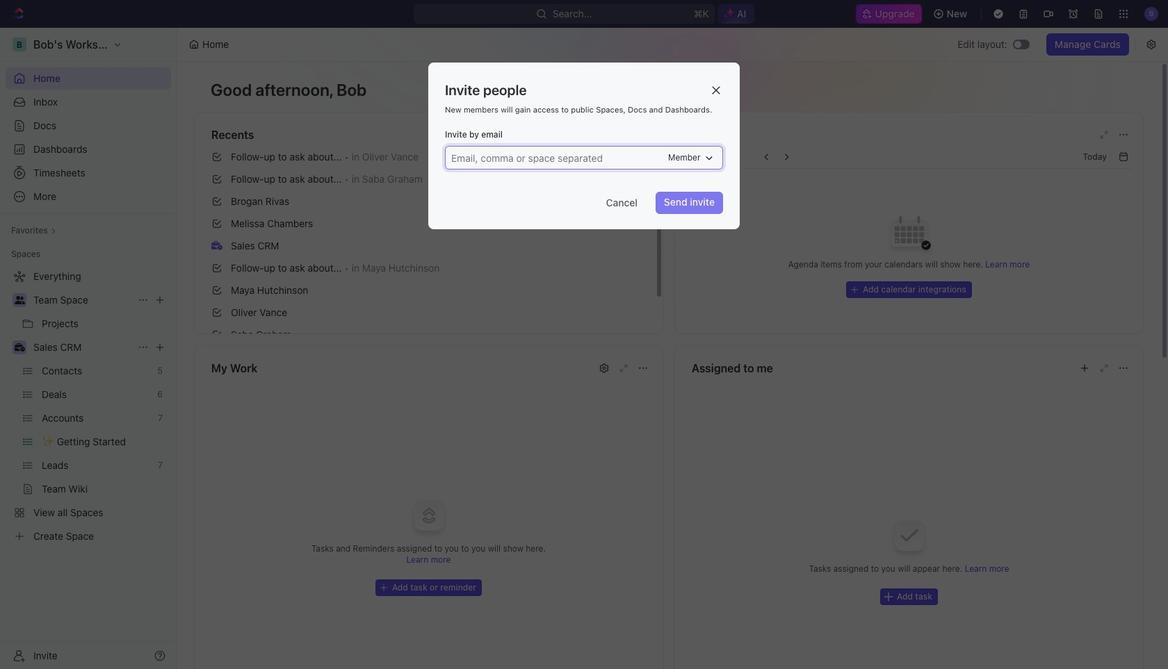Task type: vqa. For each thing, say whether or not it's contained in the screenshot.
business time icon
yes



Task type: locate. For each thing, give the bounding box(es) containing it.
sidebar navigation
[[0, 28, 177, 670]]

tree inside sidebar 'navigation'
[[6, 266, 171, 548]]

user group image
[[14, 296, 25, 305]]

tree
[[6, 266, 171, 548]]



Task type: describe. For each thing, give the bounding box(es) containing it.
business time image
[[211, 241, 223, 250]]

Email, comma or space separated text field
[[447, 147, 667, 169]]

business time image
[[14, 344, 25, 352]]



